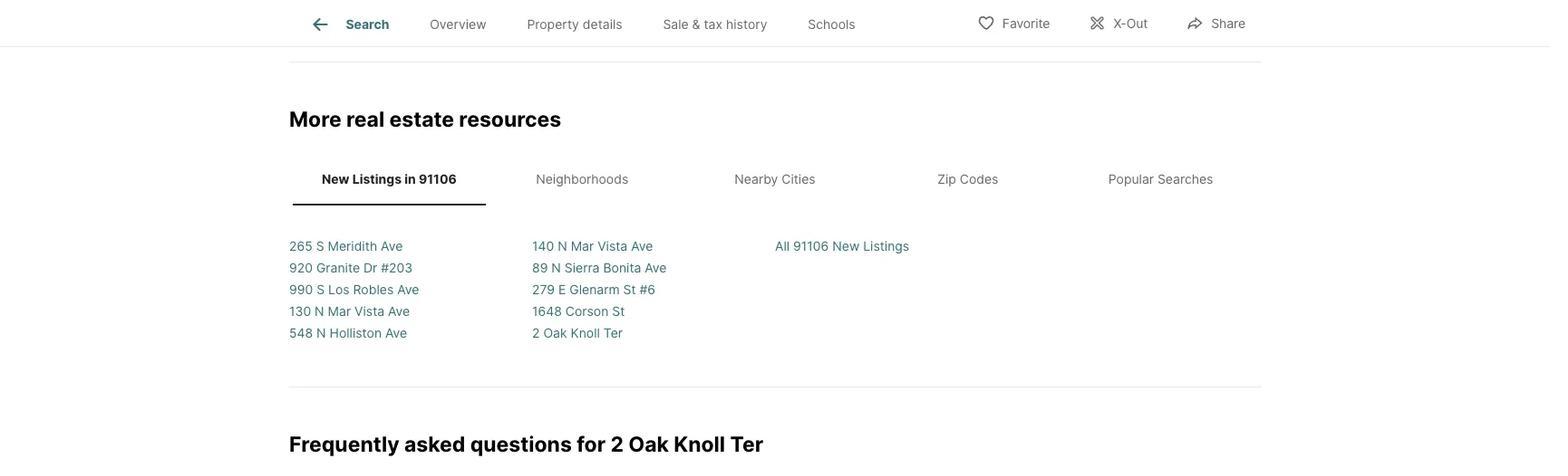 Task type: vqa. For each thing, say whether or not it's contained in the screenshot.
548 N Holliston Ave link
yes



Task type: describe. For each thing, give the bounding box(es) containing it.
140
[[532, 239, 554, 255]]

x-
[[1114, 16, 1127, 31]]

ave for 140 n mar vista ave
[[631, 239, 653, 255]]

resources
[[459, 106, 562, 132]]

holliston
[[330, 326, 382, 342]]

frequently
[[289, 432, 400, 458]]

robles
[[353, 283, 394, 298]]

share button
[[1171, 4, 1261, 41]]

279 e glenarm st #6 link
[[532, 283, 656, 298]]

zip codes tab
[[872, 158, 1065, 203]]

corson
[[566, 304, 609, 320]]

nearby cities tab
[[679, 158, 872, 203]]

#203
[[381, 261, 413, 276]]

1648 corson st
[[532, 304, 625, 320]]

0 vertical spatial ter
[[604, 326, 623, 342]]

1 vertical spatial ter
[[730, 432, 764, 458]]

estate
[[390, 106, 454, 132]]

overview
[[430, 17, 487, 32]]

920 granite dr #203 link
[[289, 261, 413, 276]]

real
[[346, 106, 385, 132]]

920
[[289, 261, 313, 276]]

548 n holliston ave
[[289, 326, 407, 342]]

s for 990
[[317, 283, 325, 298]]

popular searches tab
[[1065, 158, 1258, 203]]

favorite
[[1003, 16, 1051, 31]]

neighborhoods
[[536, 172, 629, 188]]

tax
[[704, 17, 723, 32]]

codes
[[960, 172, 999, 188]]

all 91106 new listings link
[[775, 239, 910, 255]]

&
[[692, 17, 701, 32]]

ave for 990 s los robles ave
[[397, 283, 419, 298]]

130
[[289, 304, 311, 320]]

details
[[583, 17, 623, 32]]

searches
[[1158, 172, 1214, 188]]

1 horizontal spatial knoll
[[674, 432, 726, 458]]

new listings in 91106
[[322, 172, 457, 188]]

1 vertical spatial st
[[612, 304, 625, 320]]

sierra
[[565, 261, 600, 276]]

glenarm
[[570, 283, 620, 298]]

n for 548
[[317, 326, 326, 342]]

ave for 130 n mar vista ave
[[388, 304, 410, 320]]

89 n sierra bonita ave link
[[532, 261, 667, 276]]

0 horizontal spatial oak
[[544, 326, 567, 342]]

tab list containing search
[[289, 0, 891, 46]]

265 s meridith ave
[[289, 239, 403, 255]]

130 n mar vista ave
[[289, 304, 410, 320]]

#6
[[640, 283, 656, 298]]

nearby cities
[[735, 172, 816, 188]]

920 granite dr #203
[[289, 261, 413, 276]]

990
[[289, 283, 313, 298]]

more real estate resources
[[289, 106, 562, 132]]

share
[[1212, 16, 1246, 31]]

asked
[[404, 432, 466, 458]]

schools
[[808, 17, 856, 32]]

1 horizontal spatial 2
[[611, 432, 624, 458]]

1 vertical spatial oak
[[629, 432, 669, 458]]

n for 130
[[315, 304, 324, 320]]

265
[[289, 239, 313, 255]]

meridith
[[328, 239, 377, 255]]

130 n mar vista ave link
[[289, 304, 410, 320]]

x-out button
[[1073, 4, 1164, 41]]

new inside tab
[[322, 172, 350, 188]]

279 e glenarm st #6
[[532, 283, 656, 298]]

popular
[[1109, 172, 1154, 188]]

140 n mar vista ave link
[[532, 239, 653, 255]]

favorite button
[[962, 4, 1066, 41]]

popular searches
[[1109, 172, 1214, 188]]

1 horizontal spatial listings
[[864, 239, 910, 255]]

mar for 130
[[328, 304, 351, 320]]

in
[[405, 172, 416, 188]]

property
[[527, 17, 579, 32]]

zip
[[938, 172, 957, 188]]

tab list containing new listings in 91106
[[289, 154, 1261, 206]]

279
[[532, 283, 555, 298]]

ave up #203
[[381, 239, 403, 255]]



Task type: locate. For each thing, give the bounding box(es) containing it.
for
[[577, 432, 606, 458]]

n
[[558, 239, 567, 255], [552, 261, 561, 276], [315, 304, 324, 320], [317, 326, 326, 342]]

mar
[[571, 239, 594, 255], [328, 304, 351, 320]]

vista for 130 n mar vista ave
[[355, 304, 385, 320]]

91106 right in
[[419, 172, 457, 188]]

1 vertical spatial knoll
[[674, 432, 726, 458]]

1648 corson st link
[[532, 304, 625, 320]]

new right all
[[833, 239, 860, 255]]

0 vertical spatial new
[[322, 172, 350, 188]]

0 vertical spatial 2
[[532, 326, 540, 342]]

2 tab list from the top
[[289, 154, 1261, 206]]

neighborhoods tab
[[486, 158, 679, 203]]

x-out
[[1114, 16, 1148, 31]]

los
[[328, 283, 350, 298]]

all 91106 new listings
[[775, 239, 910, 255]]

n right 140
[[558, 239, 567, 255]]

0 vertical spatial tab list
[[289, 0, 891, 46]]

0 vertical spatial mar
[[571, 239, 594, 255]]

2 right for
[[611, 432, 624, 458]]

548
[[289, 326, 313, 342]]

91106 right all
[[794, 239, 829, 255]]

dr
[[364, 261, 378, 276]]

0 vertical spatial listings
[[352, 172, 402, 188]]

nearby
[[735, 172, 778, 188]]

history
[[726, 17, 768, 32]]

1 vertical spatial vista
[[355, 304, 385, 320]]

0 horizontal spatial new
[[322, 172, 350, 188]]

91106
[[419, 172, 457, 188], [794, 239, 829, 255]]

s
[[316, 239, 324, 255], [317, 283, 325, 298]]

n right 130
[[315, 304, 324, 320]]

overview tab
[[410, 3, 507, 46]]

questions
[[470, 432, 572, 458]]

search
[[346, 17, 389, 32]]

1 vertical spatial new
[[833, 239, 860, 255]]

all
[[775, 239, 790, 255]]

1 horizontal spatial ter
[[730, 432, 764, 458]]

1 horizontal spatial oak
[[629, 432, 669, 458]]

more real estate resources heading
[[289, 106, 1261, 154]]

e
[[559, 283, 566, 298]]

1 vertical spatial 91106
[[794, 239, 829, 255]]

n for 140
[[558, 239, 567, 255]]

new down more
[[322, 172, 350, 188]]

548 n holliston ave link
[[289, 326, 407, 342]]

property details tab
[[507, 3, 643, 46]]

990 s los robles ave
[[289, 283, 419, 298]]

new listings in 91106 tab
[[293, 158, 486, 203]]

0 vertical spatial vista
[[598, 239, 628, 255]]

0 vertical spatial oak
[[544, 326, 567, 342]]

0 vertical spatial 91106
[[419, 172, 457, 188]]

0 vertical spatial s
[[316, 239, 324, 255]]

ave up #6
[[645, 261, 667, 276]]

vista for 140 n mar vista ave
[[598, 239, 628, 255]]

2 oak knoll ter
[[532, 326, 623, 342]]

mar up sierra
[[571, 239, 594, 255]]

st
[[624, 283, 636, 298], [612, 304, 625, 320]]

1 horizontal spatial 91106
[[794, 239, 829, 255]]

s right 265
[[316, 239, 324, 255]]

89
[[532, 261, 548, 276]]

0 vertical spatial knoll
[[571, 326, 600, 342]]

cities
[[782, 172, 816, 188]]

sale
[[663, 17, 689, 32]]

out
[[1127, 16, 1148, 31]]

s for 265
[[316, 239, 324, 255]]

st right corson
[[612, 304, 625, 320]]

frequently asked questions for 2 oak knoll ter
[[289, 432, 764, 458]]

sale & tax history
[[663, 17, 768, 32]]

0 horizontal spatial 2
[[532, 326, 540, 342]]

n for 89
[[552, 261, 561, 276]]

zip codes
[[938, 172, 999, 188]]

oak right for
[[629, 432, 669, 458]]

0 vertical spatial st
[[624, 283, 636, 298]]

1 horizontal spatial mar
[[571, 239, 594, 255]]

89 n sierra bonita ave
[[532, 261, 667, 276]]

0 horizontal spatial 91106
[[419, 172, 457, 188]]

vista up bonita
[[598, 239, 628, 255]]

0 horizontal spatial mar
[[328, 304, 351, 320]]

oak down 1648
[[544, 326, 567, 342]]

91106 inside tab
[[419, 172, 457, 188]]

1 vertical spatial 2
[[611, 432, 624, 458]]

ave down the robles
[[388, 304, 410, 320]]

ave for 89 n sierra bonita ave
[[645, 261, 667, 276]]

2 oak knoll ter link
[[532, 326, 623, 342]]

0 horizontal spatial vista
[[355, 304, 385, 320]]

bonita
[[603, 261, 642, 276]]

listings inside new listings in 91106 tab
[[352, 172, 402, 188]]

1 vertical spatial tab list
[[289, 154, 1261, 206]]

1 horizontal spatial vista
[[598, 239, 628, 255]]

new
[[322, 172, 350, 188], [833, 239, 860, 255]]

listings
[[352, 172, 402, 188], [864, 239, 910, 255]]

1 vertical spatial mar
[[328, 304, 351, 320]]

0 horizontal spatial ter
[[604, 326, 623, 342]]

granite
[[316, 261, 360, 276]]

mar for 140
[[571, 239, 594, 255]]

1 vertical spatial s
[[317, 283, 325, 298]]

mar down los
[[328, 304, 351, 320]]

ter
[[604, 326, 623, 342], [730, 432, 764, 458]]

tab list
[[289, 0, 891, 46], [289, 154, 1261, 206]]

2
[[532, 326, 540, 342], [611, 432, 624, 458]]

s left los
[[317, 283, 325, 298]]

sale & tax history tab
[[643, 3, 788, 46]]

more
[[289, 106, 342, 132]]

140 n mar vista ave
[[532, 239, 653, 255]]

property details
[[527, 17, 623, 32]]

vista
[[598, 239, 628, 255], [355, 304, 385, 320]]

st left #6
[[624, 283, 636, 298]]

knoll
[[571, 326, 600, 342], [674, 432, 726, 458]]

0 horizontal spatial listings
[[352, 172, 402, 188]]

265 s meridith ave link
[[289, 239, 403, 255]]

ave down #203
[[397, 283, 419, 298]]

vista down the robles
[[355, 304, 385, 320]]

n right the "548"
[[317, 326, 326, 342]]

990 s los robles ave link
[[289, 283, 419, 298]]

ave up bonita
[[631, 239, 653, 255]]

schools tab
[[788, 3, 876, 46]]

2 down 1648
[[532, 326, 540, 342]]

ave
[[381, 239, 403, 255], [631, 239, 653, 255], [645, 261, 667, 276], [397, 283, 419, 298], [388, 304, 410, 320], [385, 326, 407, 342]]

1 vertical spatial listings
[[864, 239, 910, 255]]

oak
[[544, 326, 567, 342], [629, 432, 669, 458]]

1 tab list from the top
[[289, 0, 891, 46]]

n right 89 on the bottom of the page
[[552, 261, 561, 276]]

1 horizontal spatial new
[[833, 239, 860, 255]]

ave right holliston
[[385, 326, 407, 342]]

search link
[[310, 14, 389, 35]]

0 horizontal spatial knoll
[[571, 326, 600, 342]]

1648
[[532, 304, 562, 320]]



